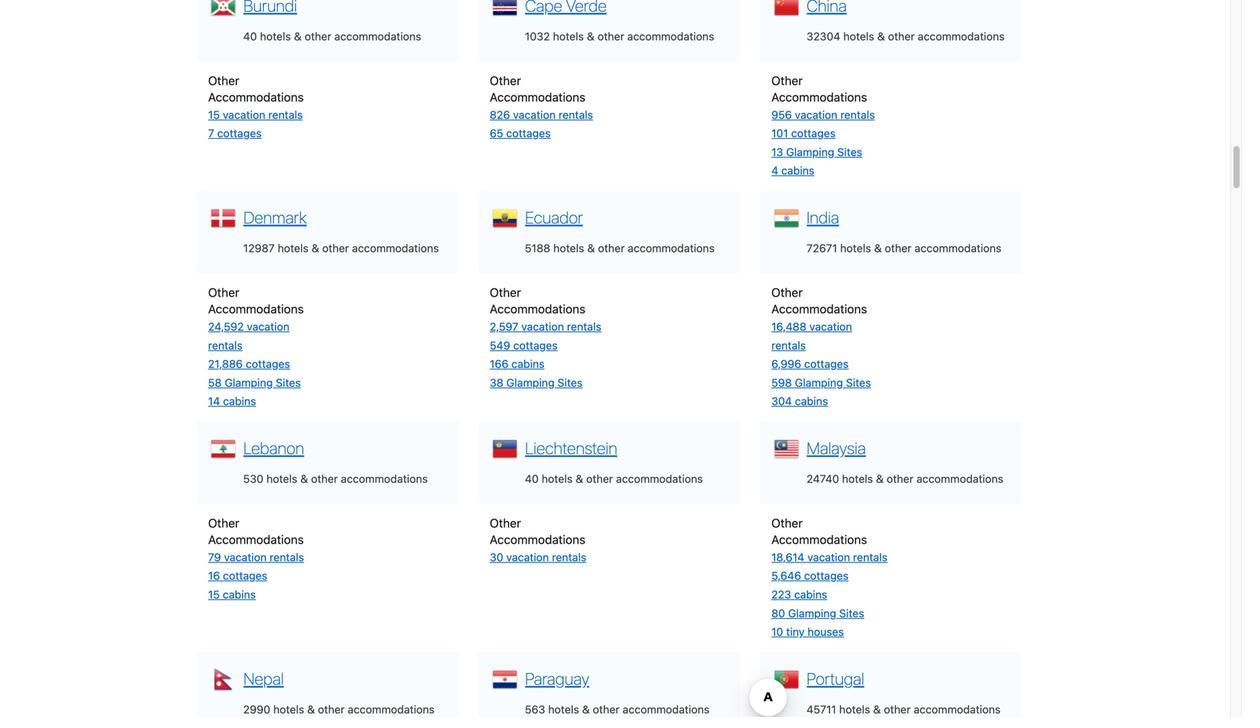 Task type: describe. For each thing, give the bounding box(es) containing it.
vacation for liechtenstein
[[507, 551, 549, 564]]

58 glamping sites link
[[208, 376, 301, 389]]

24,592 vacation rentals link
[[208, 320, 290, 352]]

other accommodations 79 vacation rentals 16 cottages 15 cabins
[[208, 516, 304, 601]]

80 glamping sites link
[[772, 607, 865, 620]]

other accommodations 18,614 vacation rentals 5,646 cottages 223 cabins 80 glamping sites 10 tiny houses
[[772, 516, 888, 639]]

21,886
[[208, 358, 243, 371]]

24740
[[807, 473, 840, 486]]

cabins inside other accommodations 956 vacation rentals 101 cottages 13 glamping sites 4 cabins
[[782, 164, 815, 177]]

accommodations for malaysia
[[772, 533, 868, 547]]

other accommodations 30 vacation rentals
[[490, 516, 587, 564]]

other for denmark
[[208, 285, 240, 300]]

vacation for denmark
[[247, 320, 290, 333]]

530 hotels & other accommodations
[[243, 473, 428, 486]]

15 inside other accommodations 15 vacation rentals 7 cottages
[[208, 108, 220, 121]]

glamping inside other accommodations 18,614 vacation rentals 5,646 cottages 223 cabins 80 glamping sites 10 tiny houses
[[789, 607, 837, 620]]

& for nepal
[[307, 703, 315, 716]]

65
[[490, 127, 504, 140]]

40 hotels & other accommodations for other accommodations 15 vacation rentals 7 cottages
[[243, 30, 422, 43]]

other for malaysia
[[887, 473, 914, 486]]

101
[[772, 127, 789, 140]]

& for malaysia
[[877, 473, 884, 486]]

304
[[772, 395, 792, 408]]

sites for other accommodations 956 vacation rentals 101 cottages 13 glamping sites 4 cabins
[[838, 146, 863, 159]]

other for lebanon
[[311, 473, 338, 486]]

& for portugal
[[874, 703, 881, 716]]

cottages for other accommodations 956 vacation rentals 101 cottages 13 glamping sites 4 cabins
[[792, 127, 836, 140]]

glamping for other accommodations 956 vacation rentals 101 cottages 13 glamping sites 4 cabins
[[787, 146, 835, 159]]

45711 hotels & other accommodations
[[807, 703, 1001, 716]]

7 cottages link
[[208, 127, 262, 140]]

79 vacation rentals link
[[208, 551, 304, 564]]

hotels for ecuador
[[554, 242, 585, 255]]

malaysia
[[807, 438, 867, 458]]

accommodations inside other accommodations 826 vacation rentals 65 cottages
[[490, 90, 586, 104]]

accommodations for india
[[915, 242, 1002, 255]]

other for paraguay
[[593, 703, 620, 716]]

houses
[[808, 626, 845, 639]]

other accommodations 16,488 vacation rentals 6,996 cottages 598 glamping sites 304 cabins
[[772, 285, 872, 408]]

15 cabins link
[[208, 589, 256, 601]]

accommodations up 15 vacation rentals link
[[208, 90, 304, 104]]

cabins inside other accommodations 18,614 vacation rentals 5,646 cottages 223 cabins 80 glamping sites 10 tiny houses
[[795, 589, 828, 601]]

13 glamping sites link
[[772, 146, 863, 159]]

rentals for denmark
[[208, 339, 243, 352]]

40 for other accommodations 15 vacation rentals 7 cottages
[[243, 30, 257, 43]]

4
[[772, 164, 779, 177]]

india
[[807, 208, 840, 227]]

cabins inside other accommodations 24,592 vacation rentals 21,886 cottages 58 glamping sites 14 cabins
[[223, 395, 256, 408]]

paraguay
[[525, 669, 590, 689]]

1032 hotels & other accommodations
[[525, 30, 715, 43]]

& for liechtenstein
[[576, 473, 584, 486]]

glamping for other accommodations 24,592 vacation rentals 21,886 cottages 58 glamping sites 14 cabins
[[225, 376, 273, 389]]

38
[[490, 376, 504, 389]]

hotels for malaysia
[[843, 473, 874, 486]]

other for liechtenstein
[[587, 473, 613, 486]]

826 vacation rentals link
[[490, 108, 594, 121]]

223
[[772, 589, 792, 601]]

malaysia link
[[803, 437, 867, 458]]

13
[[772, 146, 784, 159]]

5,646
[[772, 570, 802, 583]]

liechtenstein
[[525, 438, 618, 458]]

16,488 vacation rentals link
[[772, 320, 853, 352]]

2990
[[243, 703, 270, 716]]

accommodations for india
[[772, 302, 868, 316]]

223 cabins link
[[772, 589, 828, 601]]

& for lebanon
[[301, 473, 308, 486]]

16,488
[[772, 320, 807, 333]]

lebanon
[[244, 438, 304, 458]]

paraguay link
[[522, 667, 590, 689]]

549
[[490, 339, 511, 352]]

lebanon link
[[240, 437, 304, 458]]

cabins inside other accommodations 79 vacation rentals 16 cottages 15 cabins
[[223, 589, 256, 601]]

other inside other accommodations 15 vacation rentals 7 cottages
[[208, 73, 240, 87]]

vacation for malaysia
[[808, 551, 851, 564]]

india link
[[803, 206, 840, 227]]

16 cottages link
[[208, 570, 268, 583]]

other for portugal
[[884, 703, 911, 716]]

rentals for malaysia
[[854, 551, 888, 564]]

6,996 cottages link
[[772, 358, 849, 371]]

hotels for india
[[841, 242, 872, 255]]

549 cottages link
[[490, 339, 558, 352]]

6,996
[[772, 358, 802, 371]]

accommodations for liechtenstein
[[616, 473, 703, 486]]

cottages for other accommodations 16,488 vacation rentals 6,996 cottages 598 glamping sites 304 cabins
[[805, 358, 849, 371]]

72671
[[807, 242, 838, 255]]

denmark
[[244, 208, 307, 227]]

accommodations for denmark
[[352, 242, 439, 255]]

sites inside other accommodations 2,597 vacation rentals 549 cottages 166 cabins 38 glamping sites
[[558, 376, 583, 389]]

cottages for other accommodations 2,597 vacation rentals 549 cottages 166 cabins 38 glamping sites
[[514, 339, 558, 352]]

18,614 vacation rentals link
[[772, 551, 888, 564]]

other accommodations 826 vacation rentals 65 cottages
[[490, 73, 594, 140]]

rentals inside other accommodations 826 vacation rentals 65 cottages
[[559, 108, 594, 121]]

12987 hotels & other accommodations
[[243, 242, 439, 255]]

sites for other accommodations 16,488 vacation rentals 6,996 cottages 598 glamping sites 304 cabins
[[847, 376, 872, 389]]

15 vacation rentals link
[[208, 108, 303, 121]]

18,614
[[772, 551, 805, 564]]

cabins inside other accommodations 2,597 vacation rentals 549 cottages 166 cabins 38 glamping sites
[[512, 358, 545, 371]]

5,646 cottages link
[[772, 570, 849, 583]]

other accommodations 15 vacation rentals 7 cottages
[[208, 73, 304, 140]]

65 cottages link
[[490, 127, 551, 140]]

cabins inside other accommodations 16,488 vacation rentals 6,996 cottages 598 glamping sites 304 cabins
[[795, 395, 829, 408]]

166 cabins link
[[490, 358, 545, 371]]

other for india
[[772, 285, 803, 300]]

nepal
[[244, 669, 284, 689]]

other accommodations 956 vacation rentals 101 cottages 13 glamping sites 4 cabins
[[772, 73, 876, 177]]

5188
[[525, 242, 551, 255]]

rentals inside other accommodations 15 vacation rentals 7 cottages
[[269, 108, 303, 121]]



Task type: locate. For each thing, give the bounding box(es) containing it.
rentals inside other accommodations 956 vacation rentals 101 cottages 13 glamping sites 4 cabins
[[841, 108, 876, 121]]

accommodations inside other accommodations 30 vacation rentals
[[490, 533, 586, 547]]

530
[[243, 473, 264, 486]]

other inside other accommodations 826 vacation rentals 65 cottages
[[490, 73, 521, 87]]

cottages down 18,614 vacation rentals link
[[805, 570, 849, 583]]

1 vertical spatial 40 hotels & other accommodations
[[525, 473, 703, 486]]

other up 30
[[490, 516, 521, 530]]

portugal link
[[803, 667, 865, 689]]

14
[[208, 395, 220, 408]]

other inside other accommodations 16,488 vacation rentals 6,996 cottages 598 glamping sites 304 cabins
[[772, 285, 803, 300]]

denmark link
[[240, 206, 307, 227]]

0 vertical spatial 40
[[243, 30, 257, 43]]

cottages inside other accommodations 24,592 vacation rentals 21,886 cottages 58 glamping sites 14 cabins
[[246, 358, 290, 371]]

accommodations for ecuador
[[490, 302, 586, 316]]

15 down the 16
[[208, 589, 220, 601]]

glamping inside other accommodations 956 vacation rentals 101 cottages 13 glamping sites 4 cabins
[[787, 146, 835, 159]]

sites for other accommodations 24,592 vacation rentals 21,886 cottages 58 glamping sites 14 cabins
[[276, 376, 301, 389]]

accommodations up 956 vacation rentals link
[[772, 90, 868, 104]]

cottages inside other accommodations 15 vacation rentals 7 cottages
[[217, 127, 262, 140]]

other
[[208, 73, 240, 87], [490, 73, 521, 87], [772, 73, 803, 87], [208, 285, 240, 300], [490, 285, 521, 300], [772, 285, 803, 300], [208, 516, 240, 530], [490, 516, 521, 530], [772, 516, 803, 530]]

glamping down 101 cottages link at top
[[787, 146, 835, 159]]

563
[[525, 703, 546, 716]]

72671 hotels & other accommodations
[[807, 242, 1002, 255]]

1 15 from the top
[[208, 108, 220, 121]]

accommodations up 826 vacation rentals link
[[490, 90, 586, 104]]

vacation up 16 cottages link in the bottom left of the page
[[224, 551, 267, 564]]

vacation inside other accommodations 24,592 vacation rentals 21,886 cottages 58 glamping sites 14 cabins
[[247, 320, 290, 333]]

cottages for other accommodations 15 vacation rentals 7 cottages
[[217, 127, 262, 140]]

38 glamping sites link
[[490, 376, 583, 389]]

cottages for other accommodations 24,592 vacation rentals 21,886 cottages 58 glamping sites 14 cabins
[[246, 358, 290, 371]]

cottages down 79 vacation rentals link
[[223, 570, 268, 583]]

32304 hotels & other accommodations
[[807, 30, 1005, 43]]

other inside other accommodations 18,614 vacation rentals 5,646 cottages 223 cabins 80 glamping sites 10 tiny houses
[[772, 516, 803, 530]]

accommodations for malaysia
[[917, 473, 1004, 486]]

32304
[[807, 30, 841, 43]]

0 horizontal spatial 40
[[243, 30, 257, 43]]

glamping inside other accommodations 16,488 vacation rentals 6,996 cottages 598 glamping sites 304 cabins
[[795, 376, 844, 389]]

5188 hotels & other accommodations
[[525, 242, 715, 255]]

liechtenstein link
[[522, 437, 618, 458]]

cottages inside other accommodations 826 vacation rentals 65 cottages
[[507, 127, 551, 140]]

rentals inside other accommodations 24,592 vacation rentals 21,886 cottages 58 glamping sites 14 cabins
[[208, 339, 243, 352]]

hotels down liechtenstein
[[542, 473, 573, 486]]

rentals inside other accommodations 18,614 vacation rentals 5,646 cottages 223 cabins 80 glamping sites 10 tiny houses
[[854, 551, 888, 564]]

cottages for other accommodations 79 vacation rentals 16 cottages 15 cabins
[[223, 570, 268, 583]]

sites down 21,886 cottages link
[[276, 376, 301, 389]]

sites down 6,996 cottages link at the right of the page
[[847, 376, 872, 389]]

cabins down 549 cottages link
[[512, 358, 545, 371]]

sites inside other accommodations 18,614 vacation rentals 5,646 cottages 223 cabins 80 glamping sites 10 tiny houses
[[840, 607, 865, 620]]

vacation for india
[[810, 320, 853, 333]]

hotels for nepal
[[273, 703, 304, 716]]

cottages
[[217, 127, 262, 140], [507, 127, 551, 140], [792, 127, 836, 140], [514, 339, 558, 352], [246, 358, 290, 371], [805, 358, 849, 371], [223, 570, 268, 583], [805, 570, 849, 583]]

other for malaysia
[[772, 516, 803, 530]]

12987
[[243, 242, 275, 255]]

vacation up 549 cottages link
[[522, 320, 564, 333]]

1 horizontal spatial 40 hotels & other accommodations
[[525, 473, 703, 486]]

16
[[208, 570, 220, 583]]

accommodations inside other accommodations 18,614 vacation rentals 5,646 cottages 223 cabins 80 glamping sites 10 tiny houses
[[772, 533, 868, 547]]

hotels right the 563
[[549, 703, 580, 716]]

accommodations for lebanon
[[208, 533, 304, 547]]

rentals for india
[[772, 339, 806, 352]]

cottages inside other accommodations 956 vacation rentals 101 cottages 13 glamping sites 4 cabins
[[792, 127, 836, 140]]

& for india
[[875, 242, 882, 255]]

cottages inside other accommodations 2,597 vacation rentals 549 cottages 166 cabins 38 glamping sites
[[514, 339, 558, 352]]

sites
[[838, 146, 863, 159], [276, 376, 301, 389], [558, 376, 583, 389], [847, 376, 872, 389], [840, 607, 865, 620]]

ecuador link
[[522, 206, 583, 227]]

cabins
[[782, 164, 815, 177], [512, 358, 545, 371], [223, 395, 256, 408], [795, 395, 829, 408], [223, 589, 256, 601], [795, 589, 828, 601]]

cabins down 16 cottages link in the bottom left of the page
[[223, 589, 256, 601]]

other for liechtenstein
[[490, 516, 521, 530]]

0 vertical spatial 40 hotels & other accommodations
[[243, 30, 422, 43]]

cabins right "4"
[[782, 164, 815, 177]]

accommodations for paraguay
[[623, 703, 710, 716]]

hotels for portugal
[[840, 703, 871, 716]]

& for paraguay
[[583, 703, 590, 716]]

other inside other accommodations 2,597 vacation rentals 549 cottages 166 cabins 38 glamping sites
[[490, 285, 521, 300]]

7
[[208, 127, 214, 140]]

ecuador
[[525, 208, 583, 227]]

hotels right 32304
[[844, 30, 875, 43]]

cottages for other accommodations 18,614 vacation rentals 5,646 cottages 223 cabins 80 glamping sites 10 tiny houses
[[805, 570, 849, 583]]

accommodations for denmark
[[208, 302, 304, 316]]

rentals for lebanon
[[270, 551, 304, 564]]

rentals for ecuador
[[567, 320, 602, 333]]

vacation for ecuador
[[522, 320, 564, 333]]

hotels for lebanon
[[267, 473, 298, 486]]

cottages inside other accommodations 18,614 vacation rentals 5,646 cottages 223 cabins 80 glamping sites 10 tiny houses
[[805, 570, 849, 583]]

30 vacation rentals link
[[490, 551, 587, 564]]

accommodations for nepal
[[348, 703, 435, 716]]

40 hotels & other accommodations for other accommodations 30 vacation rentals
[[525, 473, 703, 486]]

166
[[490, 358, 509, 371]]

58
[[208, 376, 222, 389]]

hotels right 2990
[[273, 703, 304, 716]]

vacation right "16,488"
[[810, 320, 853, 333]]

vacation inside other accommodations 826 vacation rentals 65 cottages
[[513, 108, 556, 121]]

hotels up other accommodations 15 vacation rentals 7 cottages
[[260, 30, 291, 43]]

10 tiny houses link
[[772, 626, 845, 639]]

vacation up 21,886 cottages link
[[247, 320, 290, 333]]

40 down liechtenstein link
[[525, 473, 539, 486]]

rentals inside other accommodations 79 vacation rentals 16 cottages 15 cabins
[[270, 551, 304, 564]]

cottages for other accommodations 826 vacation rentals 65 cottages
[[507, 127, 551, 140]]

accommodations inside other accommodations 79 vacation rentals 16 cottages 15 cabins
[[208, 533, 304, 547]]

cottages down 15 vacation rentals link
[[217, 127, 262, 140]]

glamping down 6,996 cottages link at the right of the page
[[795, 376, 844, 389]]

2,597
[[490, 320, 519, 333]]

cottages down 2,597 vacation rentals link
[[514, 339, 558, 352]]

sites up houses
[[840, 607, 865, 620]]

other up 15 vacation rentals link
[[208, 73, 240, 87]]

other for lebanon
[[208, 516, 240, 530]]

sites inside other accommodations 16,488 vacation rentals 6,996 cottages 598 glamping sites 304 cabins
[[847, 376, 872, 389]]

vacation right 30
[[507, 551, 549, 564]]

15 up 7
[[208, 108, 220, 121]]

vacation inside other accommodations 15 vacation rentals 7 cottages
[[223, 108, 266, 121]]

accommodations up 16,488 vacation rentals 'link'
[[772, 302, 868, 316]]

nepal link
[[240, 667, 284, 689]]

glamping inside other accommodations 2,597 vacation rentals 549 cottages 166 cabins 38 glamping sites
[[507, 376, 555, 389]]

hotels right '530'
[[267, 473, 298, 486]]

304 cabins link
[[772, 395, 829, 408]]

hotels right 24740
[[843, 473, 874, 486]]

vacation inside other accommodations 956 vacation rentals 101 cottages 13 glamping sites 4 cabins
[[795, 108, 838, 121]]

101 cottages link
[[772, 127, 836, 140]]

598 glamping sites link
[[772, 376, 872, 389]]

cottages up 13 glamping sites link
[[792, 127, 836, 140]]

14 cabins link
[[208, 395, 256, 408]]

10
[[772, 626, 784, 639]]

24,592
[[208, 320, 244, 333]]

accommodations inside other accommodations 2,597 vacation rentals 549 cottages 166 cabins 38 glamping sites
[[490, 302, 586, 316]]

cabins down 598 glamping sites link
[[795, 395, 829, 408]]

accommodations inside other accommodations 956 vacation rentals 101 cottages 13 glamping sites 4 cabins
[[772, 90, 868, 104]]

other for ecuador
[[598, 242, 625, 255]]

1 vertical spatial 40
[[525, 473, 539, 486]]

hotels right 72671
[[841, 242, 872, 255]]

other up 956
[[772, 73, 803, 87]]

1 vertical spatial 15
[[208, 589, 220, 601]]

1032
[[525, 30, 550, 43]]

cottages down 826 vacation rentals link
[[507, 127, 551, 140]]

hotels for liechtenstein
[[542, 473, 573, 486]]

& for ecuador
[[588, 242, 595, 255]]

& for denmark
[[312, 242, 319, 255]]

826
[[490, 108, 510, 121]]

glamping down 21,886 cottages link
[[225, 376, 273, 389]]

2 15 from the top
[[208, 589, 220, 601]]

other accommodations 24,592 vacation rentals 21,886 cottages 58 glamping sites 14 cabins
[[208, 285, 304, 408]]

hotels right the 12987 at the top of the page
[[278, 242, 309, 255]]

rentals inside other accommodations 2,597 vacation rentals 549 cottages 166 cabins 38 glamping sites
[[567, 320, 602, 333]]

other accommodations 2,597 vacation rentals 549 cottages 166 cabins 38 glamping sites
[[490, 285, 602, 389]]

glamping for other accommodations 16,488 vacation rentals 6,996 cottages 598 glamping sites 304 cabins
[[795, 376, 844, 389]]

24740 hotels & other accommodations
[[807, 473, 1004, 486]]

4 cabins link
[[772, 164, 815, 177]]

cottages up 598 glamping sites link
[[805, 358, 849, 371]]

956
[[772, 108, 792, 121]]

cabins down 5,646 cottages link
[[795, 589, 828, 601]]

45711
[[807, 703, 837, 716]]

40
[[243, 30, 257, 43], [525, 473, 539, 486]]

sites down 956 vacation rentals link
[[838, 146, 863, 159]]

2,597 vacation rentals link
[[490, 320, 602, 333]]

glamping
[[787, 146, 835, 159], [225, 376, 273, 389], [507, 376, 555, 389], [795, 376, 844, 389], [789, 607, 837, 620]]

956 vacation rentals link
[[772, 108, 876, 121]]

glamping up 10 tiny houses link
[[789, 607, 837, 620]]

other up 2,597
[[490, 285, 521, 300]]

&
[[294, 30, 302, 43], [587, 30, 595, 43], [878, 30, 886, 43], [312, 242, 319, 255], [588, 242, 595, 255], [875, 242, 882, 255], [301, 473, 308, 486], [576, 473, 584, 486], [877, 473, 884, 486], [307, 703, 315, 716], [583, 703, 590, 716], [874, 703, 881, 716]]

other inside other accommodations 79 vacation rentals 16 cottages 15 cabins
[[208, 516, 240, 530]]

79
[[208, 551, 221, 564]]

other up 18,614
[[772, 516, 803, 530]]

other for ecuador
[[490, 285, 521, 300]]

tiny
[[787, 626, 805, 639]]

sites down 549 cottages link
[[558, 376, 583, 389]]

accommodations up 30 vacation rentals link
[[490, 533, 586, 547]]

other inside other accommodations 956 vacation rentals 101 cottages 13 glamping sites 4 cabins
[[772, 73, 803, 87]]

glamping inside other accommodations 24,592 vacation rentals 21,886 cottages 58 glamping sites 14 cabins
[[225, 376, 273, 389]]

hotels right 5188
[[554, 242, 585, 255]]

hotels for paraguay
[[549, 703, 580, 716]]

other up 826 at the left
[[490, 73, 521, 87]]

accommodations up 24,592 vacation rentals link on the left of page
[[208, 302, 304, 316]]

598
[[772, 376, 792, 389]]

accommodations for portugal
[[914, 703, 1001, 716]]

accommodations up 79 vacation rentals link
[[208, 533, 304, 547]]

40 for other accommodations 30 vacation rentals
[[525, 473, 539, 486]]

other for denmark
[[322, 242, 349, 255]]

cottages inside other accommodations 16,488 vacation rentals 6,996 cottages 598 glamping sites 304 cabins
[[805, 358, 849, 371]]

563 hotels & other accommodations
[[525, 703, 710, 716]]

rentals inside other accommodations 16,488 vacation rentals 6,996 cottages 598 glamping sites 304 cabins
[[772, 339, 806, 352]]

hotels
[[260, 30, 291, 43], [553, 30, 584, 43], [844, 30, 875, 43], [278, 242, 309, 255], [554, 242, 585, 255], [841, 242, 872, 255], [267, 473, 298, 486], [542, 473, 573, 486], [843, 473, 874, 486], [273, 703, 304, 716], [549, 703, 580, 716], [840, 703, 871, 716]]

vacation inside other accommodations 2,597 vacation rentals 549 cottages 166 cabins 38 glamping sites
[[522, 320, 564, 333]]

accommodations
[[208, 90, 304, 104], [490, 90, 586, 104], [772, 90, 868, 104], [208, 302, 304, 316], [490, 302, 586, 316], [772, 302, 868, 316], [208, 533, 304, 547], [490, 533, 586, 547], [772, 533, 868, 547]]

1 horizontal spatial 40
[[525, 473, 539, 486]]

other up 79 at the bottom left of page
[[208, 516, 240, 530]]

vacation up the "7 cottages" 'link'
[[223, 108, 266, 121]]

vacation for lebanon
[[224, 551, 267, 564]]

vacation up 101 cottages link at top
[[795, 108, 838, 121]]

other up "16,488"
[[772, 285, 803, 300]]

glamping down 166 cabins link
[[507, 376, 555, 389]]

30
[[490, 551, 504, 564]]

vacation inside other accommodations 18,614 vacation rentals 5,646 cottages 223 cabins 80 glamping sites 10 tiny houses
[[808, 551, 851, 564]]

hotels right 1032
[[553, 30, 584, 43]]

40 hotels & other accommodations
[[243, 30, 422, 43], [525, 473, 703, 486]]

other inside other accommodations 24,592 vacation rentals 21,886 cottages 58 glamping sites 14 cabins
[[208, 285, 240, 300]]

rentals for liechtenstein
[[552, 551, 587, 564]]

accommodations for ecuador
[[628, 242, 715, 255]]

0 horizontal spatial 40 hotels & other accommodations
[[243, 30, 422, 43]]

vacation
[[223, 108, 266, 121], [513, 108, 556, 121], [795, 108, 838, 121], [247, 320, 290, 333], [522, 320, 564, 333], [810, 320, 853, 333], [224, 551, 267, 564], [507, 551, 549, 564], [808, 551, 851, 564]]

other up 24,592 on the top left
[[208, 285, 240, 300]]

2990 hotels & other accommodations
[[243, 703, 435, 716]]

hotels right the 45711
[[840, 703, 871, 716]]

cottages up "58 glamping sites" link
[[246, 358, 290, 371]]

accommodations up 2,597 vacation rentals link
[[490, 302, 586, 316]]

cottages inside other accommodations 79 vacation rentals 16 cottages 15 cabins
[[223, 570, 268, 583]]

sites inside other accommodations 956 vacation rentals 101 cottages 13 glamping sites 4 cabins
[[838, 146, 863, 159]]

0 vertical spatial 15
[[208, 108, 220, 121]]

15 inside other accommodations 79 vacation rentals 16 cottages 15 cabins
[[208, 589, 220, 601]]

vacation up the 65 cottages link
[[513, 108, 556, 121]]

other for nepal
[[318, 703, 345, 716]]

other
[[305, 30, 332, 43], [598, 30, 625, 43], [889, 30, 915, 43], [322, 242, 349, 255], [598, 242, 625, 255], [885, 242, 912, 255], [311, 473, 338, 486], [587, 473, 613, 486], [887, 473, 914, 486], [318, 703, 345, 716], [593, 703, 620, 716], [884, 703, 911, 716]]

21,886 cottages link
[[208, 358, 290, 371]]

80
[[772, 607, 786, 620]]

40 up other accommodations 15 vacation rentals 7 cottages
[[243, 30, 257, 43]]

vacation inside other accommodations 30 vacation rentals
[[507, 551, 549, 564]]

portugal
[[807, 669, 865, 689]]

accommodations for liechtenstein
[[490, 533, 586, 547]]

accommodations inside other accommodations 16,488 vacation rentals 6,996 cottages 598 glamping sites 304 cabins
[[772, 302, 868, 316]]

vacation inside other accommodations 16,488 vacation rentals 6,996 cottages 598 glamping sites 304 cabins
[[810, 320, 853, 333]]

other for india
[[885, 242, 912, 255]]

other inside other accommodations 30 vacation rentals
[[490, 516, 521, 530]]

accommodations up 18,614 vacation rentals link
[[772, 533, 868, 547]]

vacation inside other accommodations 79 vacation rentals 16 cottages 15 cabins
[[224, 551, 267, 564]]

cabins down "58 glamping sites" link
[[223, 395, 256, 408]]

hotels for denmark
[[278, 242, 309, 255]]

vacation up 5,646 cottages link
[[808, 551, 851, 564]]

accommodations for lebanon
[[341, 473, 428, 486]]

sites inside other accommodations 24,592 vacation rentals 21,886 cottages 58 glamping sites 14 cabins
[[276, 376, 301, 389]]

rentals inside other accommodations 30 vacation rentals
[[552, 551, 587, 564]]



Task type: vqa. For each thing, say whether or not it's contained in the screenshot.
Other within Other Accommodations 15 vacation rentals 7 cottages
yes



